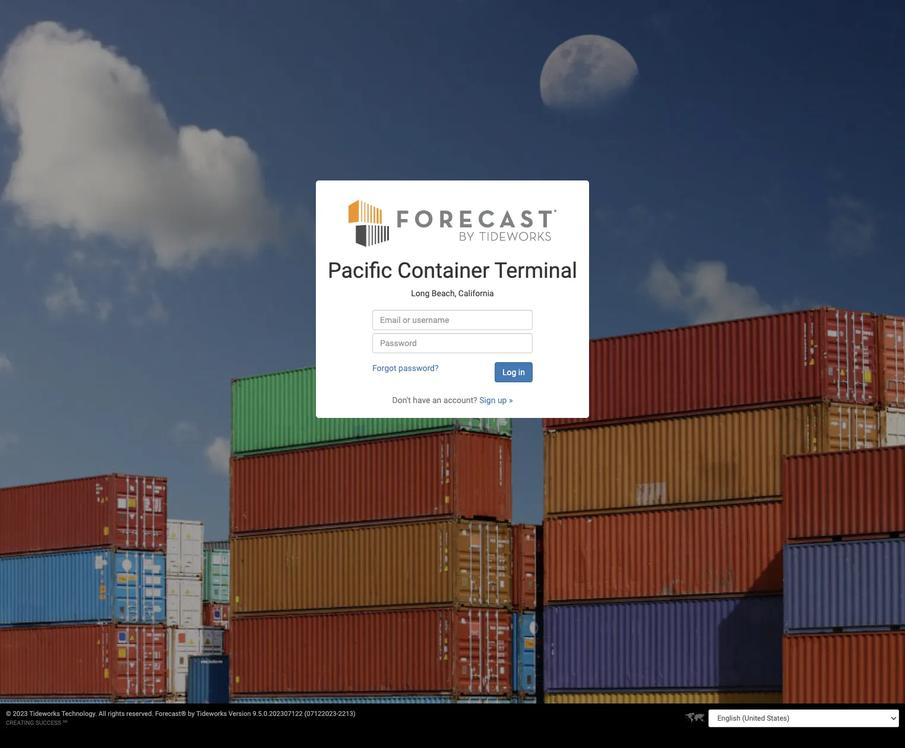 Task type: locate. For each thing, give the bounding box(es) containing it.
Email or username text field
[[373, 310, 533, 330]]

technology.
[[62, 711, 97, 718]]

0 horizontal spatial tideworks
[[29, 711, 60, 718]]

reserved.
[[126, 711, 154, 718]]

version
[[229, 711, 251, 718]]

tideworks
[[29, 711, 60, 718], [196, 711, 227, 718]]

forgot password? log in
[[373, 364, 525, 377]]

tideworks right by
[[196, 711, 227, 718]]

2 tideworks from the left
[[196, 711, 227, 718]]

creating
[[6, 720, 34, 727]]

tideworks up 'success' at the left of the page
[[29, 711, 60, 718]]

terminal
[[495, 258, 578, 283]]

(07122023-
[[304, 711, 338, 718]]

rights
[[108, 711, 125, 718]]

password?
[[399, 364, 439, 373]]

all
[[99, 711, 106, 718]]

9.5.0.202307122
[[253, 711, 303, 718]]

have
[[413, 396, 431, 405]]

by
[[188, 711, 195, 718]]

container
[[398, 258, 490, 283]]

sign
[[480, 396, 496, 405]]

1 horizontal spatial tideworks
[[196, 711, 227, 718]]

california
[[459, 289, 494, 298]]

forgot
[[373, 364, 397, 373]]

pacific container terminal long beach, california
[[328, 258, 578, 298]]

in
[[519, 368, 525, 377]]



Task type: describe. For each thing, give the bounding box(es) containing it.
forecast® by tideworks image
[[349, 198, 557, 248]]

account?
[[444, 396, 478, 405]]

1 tideworks from the left
[[29, 711, 60, 718]]

pacific
[[328, 258, 392, 283]]

up
[[498, 396, 507, 405]]

© 2023 tideworks technology. all rights reserved. forecast® by tideworks version 9.5.0.202307122 (07122023-2213) creating success ℠
[[6, 711, 356, 727]]

sign up » link
[[480, 396, 513, 405]]

log
[[503, 368, 517, 377]]

don't
[[392, 396, 411, 405]]

don't have an account? sign up »
[[392, 396, 513, 405]]

long
[[411, 289, 430, 298]]

Password password field
[[373, 333, 533, 354]]

2213)
[[338, 711, 356, 718]]

2023
[[13, 711, 28, 718]]

»
[[509, 396, 513, 405]]

beach,
[[432, 289, 457, 298]]

an
[[433, 396, 442, 405]]

log in button
[[495, 362, 533, 383]]

℠
[[63, 720, 67, 727]]

forgot password? link
[[373, 364, 439, 373]]

success
[[35, 720, 61, 727]]

forecast®
[[155, 711, 186, 718]]

©
[[6, 711, 11, 718]]



